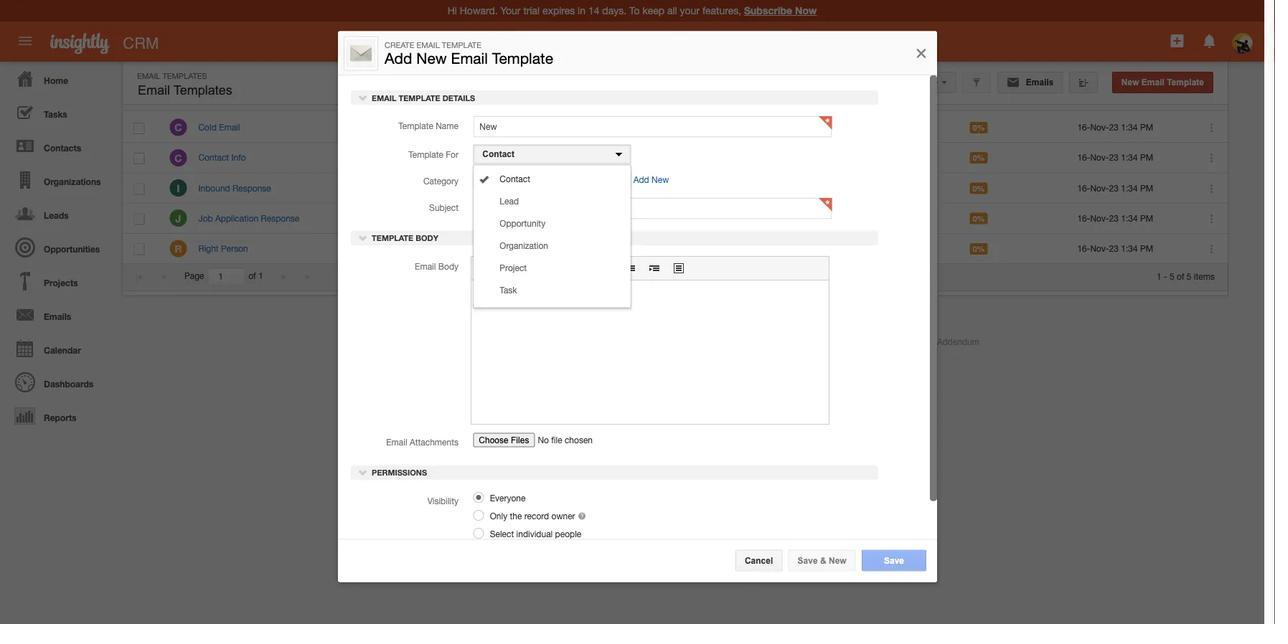 Task type: locate. For each thing, give the bounding box(es) containing it.
3 pm from the top
[[1141, 183, 1154, 193]]

do you have time to connect?
[[365, 122, 480, 132]]

4 16-nov-23 1:34 pm from the top
[[1078, 213, 1154, 223]]

4 23 from the top
[[1110, 213, 1119, 223]]

privacy policy
[[804, 337, 858, 347]]

1:34
[[1122, 122, 1139, 132], [1122, 153, 1139, 163], [1122, 183, 1139, 193], [1122, 213, 1139, 223], [1122, 244, 1139, 254]]

0% inside j row
[[973, 214, 985, 223]]

5 0% cell from the top
[[959, 234, 1067, 264]]

inbound
[[198, 183, 230, 193]]

you inside c row
[[378, 122, 392, 132]]

1 c link from the top
[[170, 119, 187, 136]]

chevron down image up can at the left top of page
[[358, 233, 368, 243]]

16-nov-23 1:34 pm cell
[[1067, 113, 1193, 143], [1067, 143, 1193, 173], [1067, 173, 1193, 204], [1067, 204, 1193, 234], [1067, 234, 1193, 264]]

organization
[[500, 241, 549, 251]]

hiring cell
[[686, 204, 793, 234]]

0 horizontal spatial lead
[[500, 196, 519, 207]]

thanks inside i row
[[365, 183, 392, 193]]

new inside create email template add new email template
[[417, 49, 447, 67]]

the right only
[[510, 511, 522, 521]]

1 howard brown from the top
[[531, 153, 588, 163]]

3 for from the top
[[395, 213, 405, 223]]

1 left '-'
[[1157, 271, 1162, 281]]

name right time
[[436, 121, 459, 131]]

brown for j
[[563, 213, 588, 223]]

3 0% from the top
[[973, 184, 985, 193]]

howard brown link up contact 'link'
[[531, 153, 588, 163]]

chevron down image for template name
[[358, 93, 368, 103]]

1 save from the left
[[798, 556, 818, 566]]

add new link
[[634, 175, 669, 185]]

thanks up can at the left top of page
[[365, 213, 392, 223]]

cancel button
[[736, 550, 783, 572]]

3 23 from the top
[[1110, 183, 1119, 193]]

body
[[416, 234, 439, 243], [439, 262, 459, 272]]

0 horizontal spatial add
[[385, 49, 412, 67]]

2 c link from the top
[[170, 149, 187, 166]]

3 howard from the top
[[531, 213, 561, 223]]

howard brown link up project link
[[531, 244, 588, 254]]

1 vertical spatial body
[[439, 262, 459, 272]]

lead down search this list... text field
[[804, 122, 823, 132]]

general
[[483, 176, 515, 186]]

howard down contact button
[[531, 183, 561, 193]]

contact cell
[[793, 204, 959, 234], [793, 234, 959, 264]]

new right create
[[417, 49, 447, 67]]

contact
[[483, 149, 515, 159], [198, 153, 229, 163], [500, 174, 531, 184], [804, 213, 835, 223], [804, 244, 835, 254]]

save & new
[[798, 556, 847, 566]]

1 c row from the top
[[123, 113, 1228, 143]]

response inside i row
[[233, 183, 271, 193]]

c up i link
[[175, 152, 182, 164]]

1 vertical spatial the
[[510, 511, 522, 521]]

1 horizontal spatial emails link
[[998, 72, 1064, 93]]

notifications image
[[1202, 32, 1219, 50]]

1 16-nov-23 1:34 pm from the top
[[1078, 122, 1154, 132]]

0% inside r row
[[973, 244, 985, 254]]

pm inside r row
[[1141, 244, 1154, 254]]

2 for from the top
[[395, 183, 405, 193]]

0% cell
[[959, 113, 1067, 143], [959, 143, 1067, 173], [959, 173, 1067, 204], [959, 204, 1067, 234], [959, 234, 1067, 264]]

howard inside j row
[[531, 213, 561, 223]]

16- inside i row
[[1078, 183, 1091, 193]]

r
[[175, 243, 182, 255]]

1:34 inside j row
[[1122, 213, 1139, 223]]

2 vertical spatial chevron down image
[[358, 468, 368, 478]]

save
[[798, 556, 818, 566], [885, 556, 905, 566]]

opportunity link
[[474, 214, 631, 233]]

you inside r row
[[383, 244, 397, 254]]

howard brown link for c
[[531, 153, 588, 163]]

1 pm from the top
[[1141, 122, 1154, 132]]

0 horizontal spatial name
[[198, 93, 222, 103]]

None radio
[[473, 510, 484, 521], [473, 528, 484, 539], [473, 510, 484, 521], [473, 528, 484, 539]]

23 for me
[[1110, 244, 1119, 254]]

to right me
[[435, 244, 443, 254]]

1 horizontal spatial the
[[510, 511, 522, 521]]

save right the &
[[885, 556, 905, 566]]

1 thanks from the top
[[365, 153, 392, 163]]

point
[[399, 244, 418, 254]]

howard brown inside r row
[[531, 244, 588, 254]]

brown inside c row
[[563, 153, 588, 163]]

1 16-nov-23 1:34 pm cell from the top
[[1067, 113, 1193, 143]]

body down can you point me to the right person? "link" at top left
[[439, 262, 459, 272]]

0% inside i row
[[973, 184, 985, 193]]

2 vertical spatial thanks
[[365, 213, 392, 223]]

2 16-nov-23 1:34 pm cell from the top
[[1067, 143, 1193, 173]]

chevron down image for email body
[[358, 233, 368, 243]]

1:34 for us.
[[1122, 183, 1139, 193]]

Search this list... text field
[[713, 72, 875, 93]]

pm inside i row
[[1141, 183, 1154, 193]]

0 vertical spatial lead
[[804, 122, 823, 132]]

1 23 from the top
[[1110, 122, 1119, 132]]

16- inside j row
[[1078, 213, 1091, 223]]

for left contacting
[[395, 183, 405, 193]]

applying...
[[408, 213, 448, 223]]

2 contact cell from the top
[[793, 234, 959, 264]]

blog link
[[457, 337, 475, 347]]

howard brown link down the lead link
[[531, 213, 588, 223]]

howard
[[531, 153, 561, 163], [531, 183, 561, 193], [531, 213, 561, 223], [531, 244, 561, 254]]

of down right person link
[[249, 271, 256, 281]]

3 nov- from the top
[[1091, 183, 1110, 193]]

thanks for j
[[365, 213, 392, 223]]

1 vertical spatial add
[[634, 175, 650, 185]]

tasks link
[[4, 95, 115, 129]]

0 vertical spatial c
[[175, 122, 182, 134]]

1 0% cell from the top
[[959, 113, 1067, 143]]

4 0% cell from the top
[[959, 204, 1067, 234]]

0 vertical spatial to
[[434, 122, 442, 132]]

you right 'do' on the left of the page
[[378, 122, 392, 132]]

1 horizontal spatial emails
[[1024, 78, 1054, 87]]

16- for me
[[1078, 244, 1091, 254]]

can you point me to the right person? link
[[365, 244, 511, 254]]

brown down contact button
[[563, 183, 588, 193]]

None checkbox
[[134, 91, 144, 103], [134, 244, 145, 255], [134, 91, 144, 103], [134, 244, 145, 255]]

c link
[[170, 119, 187, 136], [170, 149, 187, 166]]

5 23 from the top
[[1110, 244, 1119, 254]]

0 vertical spatial name
[[198, 93, 222, 103]]

1 chevron down image from the top
[[358, 93, 368, 103]]

emails link down projects
[[4, 298, 115, 332]]

sales
[[699, 244, 720, 254]]

body up me
[[416, 234, 439, 243]]

pm
[[1141, 122, 1154, 132], [1141, 153, 1154, 163], [1141, 183, 1154, 193], [1141, 213, 1154, 223], [1141, 244, 1154, 254]]

of right '-'
[[1178, 271, 1185, 281]]

howard up contact 'link'
[[531, 153, 561, 163]]

brown
[[563, 153, 588, 163], [563, 183, 588, 193], [563, 213, 588, 223], [563, 244, 588, 254]]

23 for us.
[[1110, 183, 1119, 193]]

None file field
[[473, 432, 636, 454]]

1 for from the top
[[395, 153, 405, 163]]

1 vertical spatial howard brown link
[[531, 213, 588, 223]]

emails link right the open
[[998, 72, 1064, 93]]

toolbar
[[472, 257, 829, 281]]

0 horizontal spatial subject
[[364, 93, 395, 103]]

1 contact cell from the top
[[793, 204, 959, 234]]

1:34 inside r row
[[1122, 244, 1139, 254]]

16-nov-23 1:34 pm inside i row
[[1078, 183, 1154, 193]]

contact cell for j
[[793, 204, 959, 234]]

inbound response link
[[198, 183, 278, 193]]

details
[[443, 93, 475, 103]]

thanks up thanks for applying...
[[365, 183, 392, 193]]

for left connecting
[[395, 153, 405, 163]]

thanks inside j row
[[365, 213, 392, 223]]

cancel
[[745, 556, 773, 566]]

1 vertical spatial emails
[[44, 312, 71, 322]]

3 0% cell from the top
[[959, 173, 1067, 204]]

None radio
[[473, 493, 484, 503]]

menu
[[474, 170, 631, 303]]

brown down the lead link
[[563, 213, 588, 223]]

2 23 from the top
[[1110, 153, 1119, 163]]

nov- inside i row
[[1091, 183, 1110, 193]]

3 thanks from the top
[[365, 213, 392, 223]]

contact info link
[[198, 153, 253, 163]]

close image
[[915, 45, 929, 62]]

thanks for connecting
[[365, 153, 450, 163]]

reports
[[44, 413, 77, 423]]

0 vertical spatial the
[[445, 244, 457, 254]]

0 horizontal spatial of
[[249, 271, 256, 281]]

1 vertical spatial c link
[[170, 149, 187, 166]]

template body
[[370, 234, 439, 243]]

for
[[395, 153, 405, 163], [395, 183, 405, 193], [395, 213, 405, 223]]

you
[[378, 122, 392, 132], [383, 244, 397, 254]]

row group containing c
[[123, 113, 1228, 264]]

1 howard brown link from the top
[[531, 153, 588, 163]]

0 vertical spatial you
[[378, 122, 392, 132]]

1 vertical spatial name
[[436, 121, 459, 131]]

0 vertical spatial templates
[[163, 71, 207, 80]]

0 horizontal spatial save
[[798, 556, 818, 566]]

0 vertical spatial add
[[385, 49, 412, 67]]

1 brown from the top
[[563, 153, 588, 163]]

1 1 from the left
[[258, 271, 263, 281]]

5 0% from the top
[[973, 244, 985, 254]]

1 down job application response link
[[258, 271, 263, 281]]

howard brown link for r
[[531, 244, 588, 254]]

1 vertical spatial subject
[[429, 203, 459, 213]]

0% for time
[[973, 123, 985, 132]]

lead
[[804, 122, 823, 132], [500, 196, 519, 207]]

1 horizontal spatial 1
[[1157, 271, 1162, 281]]

howard brown up contact 'link'
[[531, 153, 588, 163]]

owner
[[552, 511, 576, 521]]

1 horizontal spatial subject
[[429, 203, 459, 213]]

nov-
[[1091, 122, 1110, 132], [1091, 153, 1110, 163], [1091, 183, 1110, 193], [1091, 213, 1110, 223], [1091, 244, 1110, 254]]

4 nov- from the top
[[1091, 213, 1110, 223]]

refresh list image
[[891, 78, 905, 87]]

c row up add new
[[123, 113, 1228, 143]]

thanks down 'do' on the left of the page
[[365, 153, 392, 163]]

open
[[969, 93, 991, 103]]

contacts
[[44, 143, 81, 153]]

general button
[[473, 171, 631, 191]]

1 0% from the top
[[973, 123, 985, 132]]

row group
[[123, 113, 1228, 264]]

1 1:34 from the top
[[1122, 122, 1139, 132]]

to inside r row
[[435, 244, 443, 254]]

1:34 inside i row
[[1122, 183, 1139, 193]]

email template details
[[370, 93, 475, 103]]

c row
[[123, 113, 1228, 143], [123, 143, 1228, 173]]

the left right
[[445, 244, 457, 254]]

for up template body
[[395, 213, 405, 223]]

lead cell
[[793, 113, 959, 143]]

howard brown link for j
[[531, 213, 588, 223]]

this record will only be visible to its creator and administrators. image
[[578, 511, 587, 521]]

1 howard from the top
[[531, 153, 561, 163]]

howard brown inside c row
[[531, 153, 588, 163]]

the inside add new email template dialog
[[510, 511, 522, 521]]

1 vertical spatial chevron down image
[[358, 233, 368, 243]]

howard brown down contact button
[[531, 183, 588, 193]]

chevron down image
[[358, 93, 368, 103], [358, 233, 368, 243], [358, 468, 368, 478]]

0 vertical spatial thanks
[[365, 153, 392, 163]]

row containing name
[[123, 84, 1228, 111]]

thanks
[[365, 153, 392, 163], [365, 183, 392, 193], [365, 213, 392, 223]]

menu containing contact
[[474, 170, 631, 303]]

1 horizontal spatial 5
[[1187, 271, 1192, 281]]

add up subject text box
[[634, 175, 650, 185]]

name up cold
[[198, 93, 222, 103]]

everyone
[[488, 493, 526, 503]]

subject up 'do' on the left of the page
[[364, 93, 395, 103]]

page
[[185, 271, 204, 281]]

application
[[471, 257, 830, 425]]

to inside c row
[[434, 122, 442, 132]]

1 vertical spatial for
[[395, 183, 405, 193]]

for inside i row
[[395, 183, 405, 193]]

5 16-nov-23 1:34 pm cell from the top
[[1067, 234, 1193, 264]]

1 horizontal spatial lead
[[804, 122, 823, 132]]

0 vertical spatial c link
[[170, 119, 187, 136]]

2 c from the top
[[175, 152, 182, 164]]

2 howard brown from the top
[[531, 183, 588, 193]]

created date
[[1077, 93, 1131, 103]]

0 horizontal spatial the
[[445, 244, 457, 254]]

4 brown from the top
[[563, 244, 588, 254]]

new inside button
[[829, 556, 847, 566]]

3 howard brown link from the top
[[531, 244, 588, 254]]

2 vertical spatial howard brown link
[[531, 244, 588, 254]]

howard brown down the lead link
[[531, 213, 588, 223]]

howard for j
[[531, 213, 561, 223]]

howard up project link
[[531, 244, 561, 254]]

howard brown inside j row
[[531, 213, 588, 223]]

brown inside j row
[[563, 213, 588, 223]]

c left cold
[[175, 122, 182, 134]]

0 vertical spatial response
[[233, 183, 271, 193]]

c link up i link
[[170, 149, 187, 166]]

1 16- from the top
[[1078, 122, 1091, 132]]

0 vertical spatial emails link
[[998, 72, 1064, 93]]

add up "email template details" at the top of the page
[[385, 49, 412, 67]]

3 16- from the top
[[1078, 183, 1091, 193]]

select individual people
[[488, 529, 582, 539]]

c link left cold
[[170, 119, 187, 136]]

to right time
[[434, 122, 442, 132]]

2 vertical spatial for
[[395, 213, 405, 223]]

5 pm from the top
[[1141, 244, 1154, 254]]

1 vertical spatial response
[[261, 213, 300, 223]]

opportunities link
[[4, 230, 115, 264]]

2 1:34 from the top
[[1122, 153, 1139, 163]]

chevron down image left permissions
[[358, 468, 368, 478]]

1 vertical spatial you
[[383, 244, 397, 254]]

howard brown up project link
[[531, 244, 588, 254]]

save for save & new
[[798, 556, 818, 566]]

name inside add new email template dialog
[[436, 121, 459, 131]]

tasks
[[44, 109, 67, 119]]

create
[[385, 41, 415, 50]]

subject
[[364, 93, 395, 103], [429, 203, 459, 213]]

new right the &
[[829, 556, 847, 566]]

2 nov- from the top
[[1091, 153, 1110, 163]]

1 vertical spatial lead
[[500, 196, 519, 207]]

none file field inside add new email template dialog
[[473, 432, 636, 454]]

c
[[175, 122, 182, 134], [175, 152, 182, 164]]

c row up add new link on the top of page
[[123, 143, 1228, 173]]

1 horizontal spatial of
[[1178, 271, 1185, 281]]

0% cell for me
[[959, 234, 1067, 264]]

16-nov-23 1:34 pm cell for us.
[[1067, 173, 1193, 204]]

5 left "items"
[[1187, 271, 1192, 281]]

template
[[442, 41, 482, 50], [492, 49, 554, 67], [1168, 78, 1205, 87], [399, 93, 441, 103], [399, 121, 434, 131], [409, 150, 444, 160], [372, 234, 414, 243]]

thanks for connecting link
[[365, 153, 450, 163]]

3 16-nov-23 1:34 pm cell from the top
[[1067, 173, 1193, 204]]

4 howard brown from the top
[[531, 244, 588, 254]]

2 howard brown link from the top
[[531, 213, 588, 223]]

2 c row from the top
[[123, 143, 1228, 173]]

1 vertical spatial emails link
[[4, 298, 115, 332]]

5 right '-'
[[1170, 271, 1175, 281]]

5 16- from the top
[[1078, 244, 1091, 254]]

23 inside r row
[[1110, 244, 1119, 254]]

brown up project link
[[563, 244, 588, 254]]

leads
[[44, 210, 69, 220]]

1 vertical spatial to
[[435, 244, 443, 254]]

task
[[500, 286, 517, 296]]

0 vertical spatial for
[[395, 153, 405, 163]]

4 pm from the top
[[1141, 213, 1154, 223]]

howard brown for c
[[531, 153, 588, 163]]

16- for time
[[1078, 122, 1091, 132]]

subject up applying...
[[429, 203, 459, 213]]

of
[[249, 271, 256, 281], [1178, 271, 1185, 281]]

23 inside i row
[[1110, 183, 1119, 193]]

3 brown from the top
[[563, 213, 588, 223]]

2 chevron down image from the top
[[358, 233, 368, 243]]

emails link
[[998, 72, 1064, 93], [4, 298, 115, 332]]

addendum
[[938, 337, 980, 347]]

1 horizontal spatial save
[[885, 556, 905, 566]]

application inside add new email template dialog
[[471, 257, 830, 425]]

response inside j row
[[261, 213, 300, 223]]

thanks for contacting us. link
[[365, 183, 462, 193]]

people
[[555, 529, 582, 539]]

None checkbox
[[134, 123, 145, 134], [134, 153, 145, 164], [134, 183, 145, 195], [134, 214, 145, 225], [134, 123, 145, 134], [134, 153, 145, 164], [134, 183, 145, 195], [134, 214, 145, 225]]

howard down the lead link
[[531, 213, 561, 223]]

5 16-nov-23 1:34 pm from the top
[[1078, 244, 1154, 254]]

navigation
[[0, 62, 115, 433]]

1 vertical spatial thanks
[[365, 183, 392, 193]]

0 vertical spatial body
[[416, 234, 439, 243]]

date
[[1112, 93, 1131, 103]]

subscribe
[[745, 5, 793, 17]]

2 16-nov-23 1:34 pm from the top
[[1078, 153, 1154, 163]]

1 c from the top
[[175, 122, 182, 134]]

response right "application"
[[261, 213, 300, 223]]

1 nov- from the top
[[1091, 122, 1110, 132]]

email attachments
[[386, 437, 459, 448]]

dashboards link
[[4, 365, 115, 399]]

1 vertical spatial c
[[175, 152, 182, 164]]

row
[[123, 84, 1228, 111]]

1 horizontal spatial name
[[436, 121, 459, 131]]

0 vertical spatial howard brown link
[[531, 153, 588, 163]]

23
[[1110, 122, 1119, 132], [1110, 153, 1119, 163], [1110, 183, 1119, 193], [1110, 213, 1119, 223], [1110, 244, 1119, 254]]

0 horizontal spatial 1
[[258, 271, 263, 281]]

5 1:34 from the top
[[1122, 244, 1139, 254]]

brown up contact 'link'
[[563, 153, 588, 163]]

r row
[[123, 234, 1228, 264]]

4 howard from the top
[[531, 244, 561, 254]]

data processing addendum link
[[872, 337, 980, 347]]

2 thanks from the top
[[365, 183, 392, 193]]

now
[[796, 5, 817, 17]]

16-nov-23 1:34 pm inside r row
[[1078, 244, 1154, 254]]

brown inside cell
[[563, 183, 588, 193]]

howard inside r row
[[531, 244, 561, 254]]

3 1:34 from the top
[[1122, 183, 1139, 193]]

cell
[[519, 113, 686, 143], [686, 113, 793, 143], [686, 143, 793, 173], [793, 143, 959, 173], [686, 173, 793, 204], [793, 173, 959, 204]]

projects
[[44, 278, 78, 288]]

4 1:34 from the top
[[1122, 213, 1139, 223]]

brown inside r row
[[563, 244, 588, 254]]

email body
[[415, 262, 459, 272]]

Name text field
[[473, 116, 832, 138]]

add inside create email template add new email template
[[385, 49, 412, 67]]

2 howard from the top
[[531, 183, 561, 193]]

16- inside r row
[[1078, 244, 1091, 254]]

you right can at the left top of page
[[383, 244, 397, 254]]

4 0% from the top
[[973, 214, 985, 223]]

3 howard brown from the top
[[531, 213, 588, 223]]

items
[[1195, 271, 1216, 281]]

save left the &
[[798, 556, 818, 566]]

0 horizontal spatial 5
[[1170, 271, 1175, 281]]

5 nov- from the top
[[1091, 244, 1110, 254]]

pm for us.
[[1141, 183, 1154, 193]]

for inside j row
[[395, 213, 405, 223]]

16-nov-23 1:34 pm for me
[[1078, 244, 1154, 254]]

0% cell for time
[[959, 113, 1067, 143]]

inbound response
[[198, 183, 271, 193]]

2 brown from the top
[[563, 183, 588, 193]]

howard inside the howard brown cell
[[531, 183, 561, 193]]

lead down general
[[500, 196, 519, 207]]

job application response
[[198, 213, 300, 223]]

3 16-nov-23 1:34 pm from the top
[[1078, 183, 1154, 193]]

body for email body
[[439, 262, 459, 272]]

chevron down image up 'do' on the left of the page
[[358, 93, 368, 103]]

4 16- from the top
[[1078, 213, 1091, 223]]

individual
[[517, 529, 553, 539]]

0 vertical spatial chevron down image
[[358, 93, 368, 103]]

response up job application response link
[[233, 183, 271, 193]]

2 save from the left
[[885, 556, 905, 566]]

1 vertical spatial templates
[[174, 83, 232, 98]]

nov- inside r row
[[1091, 244, 1110, 254]]



Task type: vqa. For each thing, say whether or not it's contained in the screenshot.
us. 0%
yes



Task type: describe. For each thing, give the bounding box(es) containing it.
lead inside cell
[[804, 122, 823, 132]]

for for i
[[395, 183, 405, 193]]

menu inside add new email template dialog
[[474, 170, 631, 303]]

privacy policy link
[[804, 337, 858, 347]]

none radio inside add new email template dialog
[[473, 493, 484, 503]]

2 of from the left
[[1178, 271, 1185, 281]]

select
[[490, 529, 514, 539]]

info
[[232, 153, 246, 163]]

crm
[[123, 34, 159, 52]]

howard brown for j
[[531, 213, 588, 223]]

navigation containing home
[[0, 62, 115, 433]]

add new
[[634, 175, 669, 185]]

4 16-nov-23 1:34 pm cell from the top
[[1067, 204, 1193, 234]]

nov- inside j row
[[1091, 213, 1110, 223]]

right person
[[198, 244, 248, 254]]

2 pm from the top
[[1141, 153, 1154, 163]]

us.
[[451, 183, 462, 193]]

you for c
[[378, 122, 392, 132]]

howard for r
[[531, 244, 561, 254]]

can
[[365, 244, 380, 254]]

thanks for c
[[365, 153, 392, 163]]

1 of from the left
[[249, 271, 256, 281]]

job application response link
[[198, 213, 307, 223]]

connect?
[[444, 122, 480, 132]]

do
[[365, 122, 376, 132]]

2 0% cell from the top
[[959, 143, 1067, 173]]

processing
[[893, 337, 935, 347]]

2 0% from the top
[[973, 153, 985, 163]]

0 vertical spatial subject
[[364, 93, 395, 103]]

j
[[176, 213, 181, 225]]

lead link
[[474, 192, 631, 211]]

nov- for time
[[1091, 122, 1110, 132]]

pm for time
[[1141, 122, 1154, 132]]

time
[[415, 122, 432, 132]]

r link
[[170, 240, 187, 257]]

16-nov-23 1:34 pm for time
[[1078, 122, 1154, 132]]

0% cell for us.
[[959, 173, 1067, 204]]

2 1 from the left
[[1157, 271, 1162, 281]]

for for j
[[395, 213, 405, 223]]

contacts link
[[4, 129, 115, 163]]

me
[[421, 244, 433, 254]]

pm for me
[[1141, 244, 1154, 254]]

2 16- from the top
[[1078, 153, 1091, 163]]

record
[[525, 511, 549, 521]]

right
[[460, 244, 477, 254]]

1 5 from the left
[[1170, 271, 1175, 281]]

brown for c
[[563, 153, 588, 163]]

0 horizontal spatial emails
[[44, 312, 71, 322]]

16-nov-23 1:34 pm inside j row
[[1078, 213, 1154, 223]]

new email template link
[[1113, 72, 1214, 93]]

thanks for contacting us.
[[365, 183, 462, 193]]

save & new button
[[789, 550, 856, 572]]

visibility
[[428, 496, 459, 506]]

thanks for applying...
[[365, 213, 448, 223]]

23 for time
[[1110, 122, 1119, 132]]

c for contact info
[[175, 152, 182, 164]]

for for c
[[395, 153, 405, 163]]

person
[[221, 244, 248, 254]]

new up "date"
[[1122, 78, 1140, 87]]

pm inside j row
[[1141, 213, 1154, 223]]

howard brown for r
[[531, 244, 588, 254]]

data
[[872, 337, 890, 347]]

hiring
[[699, 214, 722, 223]]

you for r
[[383, 244, 397, 254]]

cold
[[198, 122, 217, 132]]

permissions
[[370, 468, 427, 478]]

new up subject text box
[[652, 175, 669, 185]]

organizations link
[[4, 163, 115, 197]]

brown for r
[[563, 244, 588, 254]]

howard for c
[[531, 153, 561, 163]]

0% for us.
[[973, 184, 985, 193]]

nov- for me
[[1091, 244, 1110, 254]]

contact inside button
[[483, 149, 515, 159]]

organizations
[[44, 177, 101, 187]]

toolbar inside application
[[472, 257, 829, 281]]

leads link
[[4, 197, 115, 230]]

contact inside r row
[[804, 244, 835, 254]]

i
[[177, 182, 180, 194]]

16-nov-23 1:34 pm for us.
[[1078, 183, 1154, 193]]

add new email template dialog
[[338, 31, 938, 583]]

1:34 for me
[[1122, 244, 1139, 254]]

16-nov-23 1:34 pm cell for me
[[1067, 234, 1193, 264]]

right
[[198, 244, 219, 254]]

Search all data.... text field
[[513, 30, 796, 56]]

save button
[[862, 550, 927, 572]]

dashboards
[[44, 379, 93, 389]]

c for cold email
[[175, 122, 182, 134]]

category
[[424, 176, 459, 186]]

i row
[[123, 173, 1228, 204]]

policy
[[834, 337, 858, 347]]

only
[[490, 511, 508, 521]]

to for c
[[434, 122, 442, 132]]

contact cell for r
[[793, 234, 959, 264]]

23 inside j row
[[1110, 213, 1119, 223]]

0 horizontal spatial emails link
[[4, 298, 115, 332]]

c link for cold email
[[170, 119, 187, 136]]

create email template add new email template
[[385, 41, 554, 67]]

3 chevron down image from the top
[[358, 468, 368, 478]]

contact inside 'link'
[[500, 174, 531, 184]]

16- for us.
[[1078, 183, 1091, 193]]

howard brown inside cell
[[531, 183, 588, 193]]

template name
[[399, 121, 459, 131]]

calendar
[[44, 345, 81, 355]]

connecting
[[408, 153, 450, 163]]

subscribe now
[[745, 5, 817, 17]]

contact inside j row
[[804, 213, 835, 223]]

data processing addendum
[[872, 337, 980, 347]]

only the record owner
[[490, 511, 578, 521]]

nov- for us.
[[1091, 183, 1110, 193]]

sales cell
[[686, 234, 793, 264]]

c link for contact info
[[170, 149, 187, 166]]

subscribe now link
[[745, 5, 817, 17]]

save for save
[[885, 556, 905, 566]]

open rate
[[969, 93, 1013, 103]]

right person link
[[198, 244, 255, 254]]

cold email link
[[198, 122, 247, 132]]

blog
[[457, 337, 475, 347]]

&
[[821, 556, 827, 566]]

to for r
[[435, 244, 443, 254]]

j row
[[123, 204, 1228, 234]]

body for template body
[[416, 234, 439, 243]]

1:34 for time
[[1122, 122, 1139, 132]]

subject inside add new email template dialog
[[429, 203, 459, 213]]

lead inside add new email template dialog
[[500, 196, 519, 207]]

opportunities
[[44, 244, 100, 254]]

howard brown cell
[[519, 173, 686, 204]]

opportunity
[[500, 219, 546, 229]]

projects link
[[4, 264, 115, 298]]

16-nov-23 1:34 pm cell for time
[[1067, 113, 1193, 143]]

0% for me
[[973, 244, 985, 254]]

the inside r row
[[445, 244, 457, 254]]

-
[[1165, 271, 1168, 281]]

j link
[[170, 210, 187, 227]]

home link
[[4, 62, 115, 95]]

email templates button
[[134, 80, 236, 101]]

reports link
[[4, 399, 115, 433]]

1 horizontal spatial add
[[634, 175, 650, 185]]

template for
[[409, 150, 459, 160]]

all link
[[469, 30, 513, 56]]

task link
[[474, 281, 631, 300]]

ok image
[[479, 175, 489, 185]]

can you point me to the right person?
[[365, 244, 511, 254]]

Subject text field
[[473, 198, 832, 219]]

of 1
[[249, 271, 263, 281]]

0 vertical spatial emails
[[1024, 78, 1054, 87]]

application
[[215, 213, 259, 223]]

thanks for i
[[365, 183, 392, 193]]

calendar link
[[4, 332, 115, 365]]

contact info
[[198, 153, 246, 163]]

home
[[44, 75, 68, 85]]

2 5 from the left
[[1187, 271, 1192, 281]]



